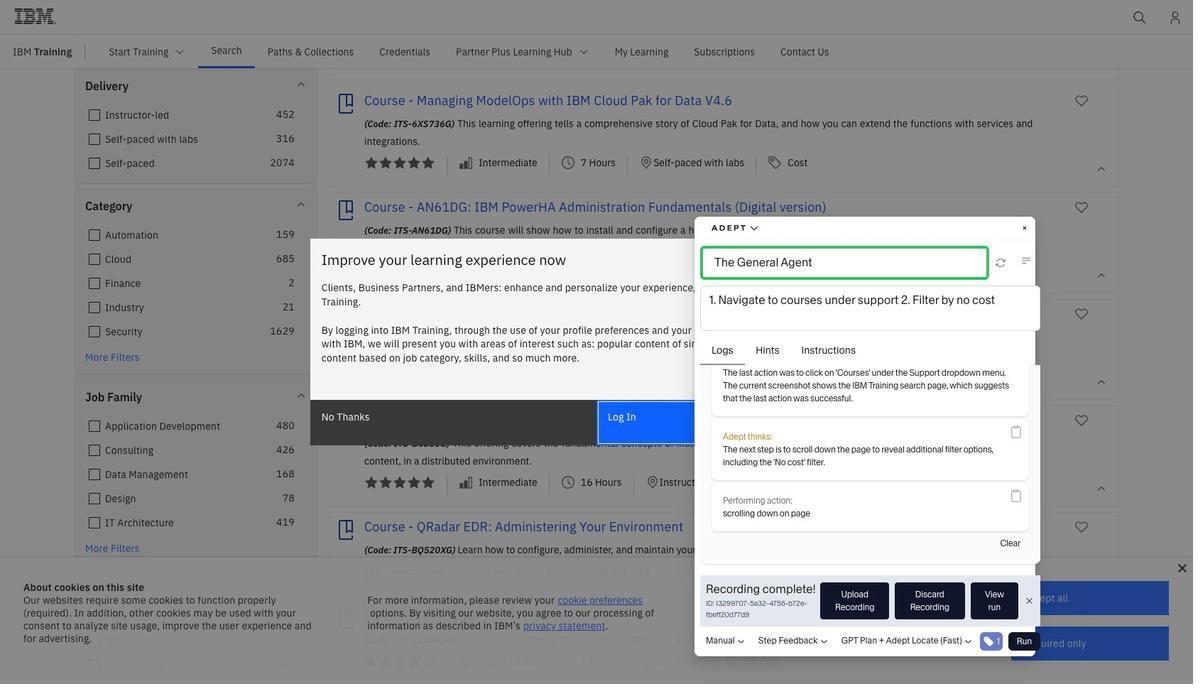 Task type: vqa. For each thing, say whether or not it's contained in the screenshot.
Let'S Talk element
no



Task type: locate. For each thing, give the bounding box(es) containing it.
please log into the training element
[[0, 0, 1194, 684]]

notifications image
[[1169, 11, 1183, 25]]

ibm platform name element
[[0, 35, 1194, 69], [96, 35, 1194, 68]]

close image
[[859, 248, 873, 263]]

2 ibm platform name element from the left
[[96, 35, 1194, 68]]

search image
[[1133, 11, 1147, 25]]



Task type: describe. For each thing, give the bounding box(es) containing it.
please log into the training dialog
[[310, 238, 883, 446]]

1 ibm platform name element from the left
[[0, 35, 1194, 69]]



